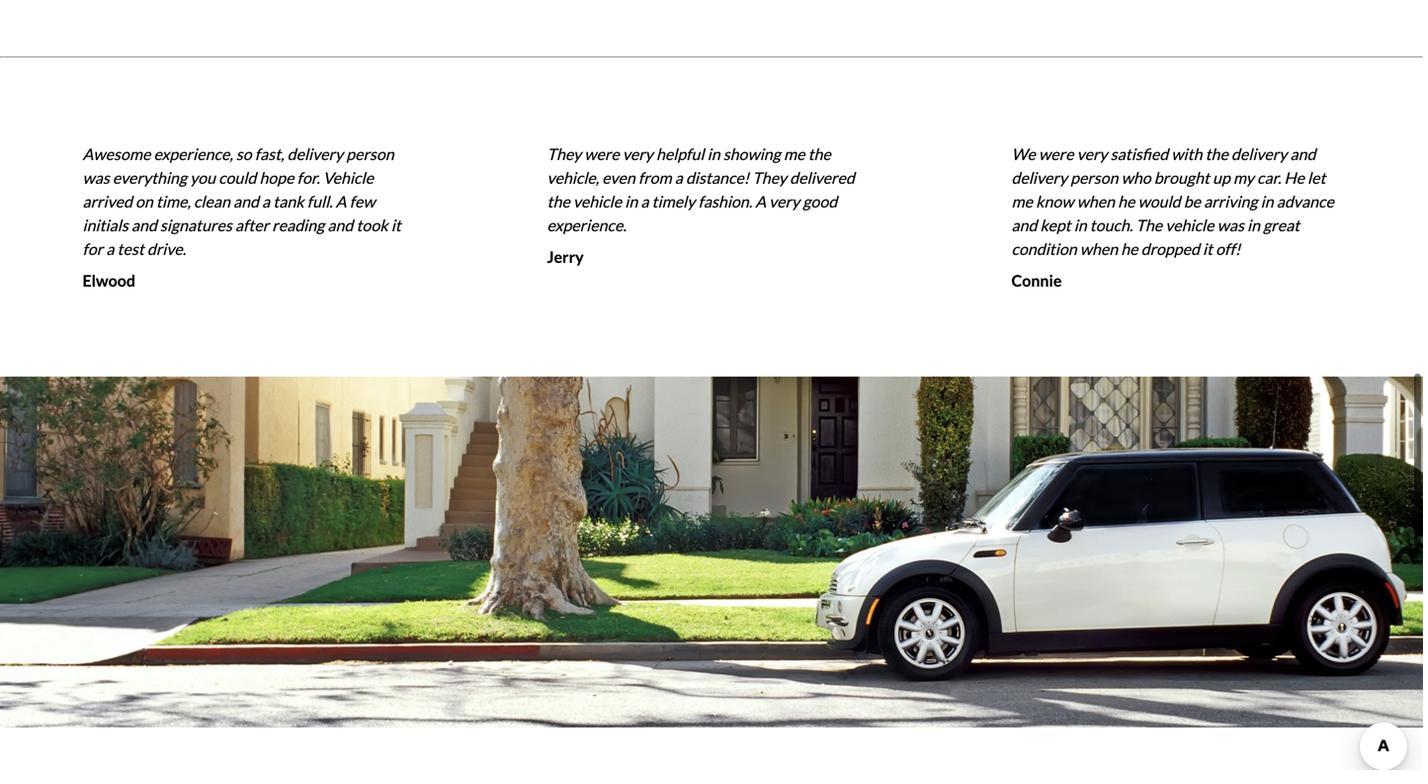 Task type: describe. For each thing, give the bounding box(es) containing it.
awesome
[[83, 144, 151, 164]]

experience.
[[547, 215, 627, 235]]

kept
[[1041, 215, 1072, 235]]

full.
[[307, 192, 333, 211]]

timely
[[652, 192, 696, 211]]

even
[[602, 168, 636, 187]]

and up condition
[[1012, 215, 1038, 235]]

so
[[236, 144, 252, 164]]

delivery inside awesome experience, so fast, delivery person was everything you could hope for. vehicle arrived on time, clean and a tank full. a few initials and signatures after reading and took it for a test drive.
[[287, 144, 343, 164]]

could
[[219, 168, 256, 187]]

for.
[[297, 168, 320, 187]]

very for satisfied
[[1077, 144, 1108, 164]]

who
[[1122, 168, 1152, 187]]

dropped
[[1142, 239, 1200, 258]]

person inside awesome experience, so fast, delivery person was everything you could hope for. vehicle arrived on time, clean and a tank full. a few initials and signatures after reading and took it for a test drive.
[[346, 144, 394, 164]]

test
[[117, 239, 144, 258]]

were for delivery
[[1039, 144, 1074, 164]]

were for vehicle,
[[585, 144, 620, 164]]

it inside awesome experience, so fast, delivery person was everything you could hope for. vehicle arrived on time, clean and a tank full. a few initials and signatures after reading and took it for a test drive.
[[391, 215, 401, 235]]

great
[[1264, 215, 1301, 235]]

a left tank
[[262, 192, 270, 211]]

clean
[[194, 192, 230, 211]]

fast,
[[255, 144, 284, 164]]

me inside we were very satisfied with the delivery and delivery person who brought up my car. he let me know when he would be arriving in advance and kept in touch. the vehicle was in great condition when he dropped it off!
[[1012, 192, 1033, 211]]

advance
[[1277, 192, 1335, 211]]

few
[[350, 192, 375, 211]]

fashion.
[[699, 192, 753, 211]]

we were very satisfied with the delivery and delivery person who brought up my car. he let me know when he would be arriving in advance and kept in touch. the vehicle was in great condition when he dropped it off!
[[1012, 144, 1335, 258]]

good
[[803, 192, 838, 211]]

off!
[[1216, 239, 1241, 258]]

up
[[1213, 168, 1231, 187]]

we
[[1012, 144, 1036, 164]]

elwood
[[83, 271, 135, 290]]

signatures
[[160, 215, 232, 235]]

and up the after
[[233, 192, 259, 211]]

and down on
[[131, 215, 157, 235]]

be
[[1184, 192, 1201, 211]]

in left great
[[1248, 215, 1261, 235]]

and up he on the right of page
[[1291, 144, 1317, 164]]

1 horizontal spatial they
[[753, 168, 787, 187]]

in up distance!
[[708, 144, 721, 164]]

connie
[[1012, 271, 1062, 290]]

hope
[[260, 168, 294, 187]]

he
[[1285, 168, 1305, 187]]

the
[[1137, 215, 1163, 235]]

took
[[356, 215, 388, 235]]

vehicle inside the they were very helpful in showing me the vehicle, even from a distance! they delivered the vehicle in a timely fashion. a very good experience.
[[573, 192, 622, 211]]

2 horizontal spatial delivery
[[1232, 144, 1288, 164]]

vehicle
[[323, 168, 374, 187]]

helpful
[[657, 144, 705, 164]]



Task type: vqa. For each thing, say whether or not it's contained in the screenshot.
do
no



Task type: locate. For each thing, give the bounding box(es) containing it.
the
[[808, 144, 831, 164], [1206, 144, 1229, 164], [547, 192, 570, 211]]

2 were from the left
[[1039, 144, 1074, 164]]

1 vertical spatial was
[[1218, 215, 1245, 235]]

delivery up know
[[1012, 168, 1068, 187]]

arriving
[[1205, 192, 1258, 211]]

a down from
[[641, 192, 649, 211]]

1 vertical spatial me
[[1012, 192, 1033, 211]]

you
[[190, 168, 216, 187]]

delivery up car.
[[1232, 144, 1288, 164]]

1 horizontal spatial vehicle
[[1166, 215, 1215, 235]]

he down 'who'
[[1119, 192, 1136, 211]]

a inside the they were very helpful in showing me the vehicle, even from a distance! they delivered the vehicle in a timely fashion. a very good experience.
[[756, 192, 766, 211]]

were inside the they were very helpful in showing me the vehicle, even from a distance! they delivered the vehicle in a timely fashion. a very good experience.
[[585, 144, 620, 164]]

a right fashion.
[[756, 192, 766, 211]]

1 horizontal spatial me
[[1012, 192, 1033, 211]]

1 horizontal spatial it
[[1203, 239, 1213, 258]]

very
[[623, 144, 653, 164], [1077, 144, 1108, 164], [769, 192, 800, 211]]

person inside we were very satisfied with the delivery and delivery person who brought up my car. he let me know when he would be arriving in advance and kept in touch. the vehicle was in great condition when he dropped it off!
[[1071, 168, 1119, 187]]

in down even on the top
[[625, 192, 638, 211]]

me inside the they were very helpful in showing me the vehicle, even from a distance! they delivered the vehicle in a timely fashion. a very good experience.
[[784, 144, 805, 164]]

delivery up for.
[[287, 144, 343, 164]]

1 vertical spatial it
[[1203, 239, 1213, 258]]

person
[[346, 144, 394, 164], [1071, 168, 1119, 187]]

brought
[[1155, 168, 1210, 187]]

my
[[1234, 168, 1255, 187]]

the down vehicle,
[[547, 192, 570, 211]]

1 horizontal spatial delivery
[[1012, 168, 1068, 187]]

after
[[235, 215, 269, 235]]

1 a from the left
[[336, 192, 347, 211]]

from
[[639, 168, 672, 187]]

very left satisfied
[[1077, 144, 1108, 164]]

0 horizontal spatial vehicle
[[573, 192, 622, 211]]

experience,
[[154, 144, 233, 164]]

it
[[391, 215, 401, 235], [1203, 239, 1213, 258]]

me left know
[[1012, 192, 1033, 211]]

touch.
[[1090, 215, 1134, 235]]

person up the vehicle
[[346, 144, 394, 164]]

arrived
[[83, 192, 132, 211]]

0 vertical spatial he
[[1119, 192, 1136, 211]]

the up delivered
[[808, 144, 831, 164]]

1 horizontal spatial was
[[1218, 215, 1245, 235]]

were inside we were very satisfied with the delivery and delivery person who brought up my car. he let me know when he would be arriving in advance and kept in touch. the vehicle was in great condition when he dropped it off!
[[1039, 144, 1074, 164]]

1 vertical spatial person
[[1071, 168, 1119, 187]]

awesome experience, so fast, delivery person was everything you could hope for. vehicle arrived on time, clean and a tank full. a few initials and signatures after reading and took it for a test drive.
[[83, 144, 401, 258]]

the up up
[[1206, 144, 1229, 164]]

a for very
[[756, 192, 766, 211]]

a down helpful
[[675, 168, 683, 187]]

very left good
[[769, 192, 800, 211]]

he
[[1119, 192, 1136, 211], [1122, 239, 1139, 258]]

0 vertical spatial was
[[83, 168, 110, 187]]

with
[[1172, 144, 1203, 164]]

and
[[1291, 144, 1317, 164], [233, 192, 259, 211], [131, 215, 157, 235], [328, 215, 353, 235], [1012, 215, 1038, 235]]

delivered
[[790, 168, 855, 187]]

let
[[1308, 168, 1327, 187]]

vehicle up experience.
[[573, 192, 622, 211]]

initials
[[83, 215, 128, 235]]

1 horizontal spatial a
[[756, 192, 766, 211]]

0 horizontal spatial me
[[784, 144, 805, 164]]

2 a from the left
[[756, 192, 766, 211]]

a
[[336, 192, 347, 211], [756, 192, 766, 211]]

1 horizontal spatial were
[[1039, 144, 1074, 164]]

a right the for
[[106, 239, 114, 258]]

were up even on the top
[[585, 144, 620, 164]]

very up from
[[623, 144, 653, 164]]

in down car.
[[1261, 192, 1274, 211]]

they were very helpful in showing me the vehicle, even from a distance! they delivered the vehicle in a timely fashion. a very good experience.
[[547, 144, 855, 235]]

0 vertical spatial they
[[547, 144, 582, 164]]

me
[[784, 144, 805, 164], [1012, 192, 1033, 211]]

1 vertical spatial they
[[753, 168, 787, 187]]

0 horizontal spatial it
[[391, 215, 401, 235]]

very for helpful
[[623, 144, 653, 164]]

1 vertical spatial when
[[1081, 239, 1119, 258]]

2 horizontal spatial very
[[1077, 144, 1108, 164]]

me up delivered
[[784, 144, 805, 164]]

in right kept
[[1075, 215, 1087, 235]]

vehicle down be
[[1166, 215, 1215, 235]]

when up touch. at the right top
[[1077, 192, 1115, 211]]

0 vertical spatial when
[[1077, 192, 1115, 211]]

a inside awesome experience, so fast, delivery person was everything you could hope for. vehicle arrived on time, clean and a tank full. a few initials and signatures after reading and took it for a test drive.
[[336, 192, 347, 211]]

satisfied
[[1111, 144, 1169, 164]]

when
[[1077, 192, 1115, 211], [1081, 239, 1119, 258]]

0 horizontal spatial very
[[623, 144, 653, 164]]

on
[[135, 192, 153, 211]]

1 vertical spatial vehicle
[[1166, 215, 1215, 235]]

car.
[[1258, 168, 1282, 187]]

a for few
[[336, 192, 347, 211]]

0 horizontal spatial person
[[346, 144, 394, 164]]

tank
[[273, 192, 304, 211]]

and down full.
[[328, 215, 353, 235]]

would
[[1139, 192, 1181, 211]]

1 horizontal spatial the
[[808, 144, 831, 164]]

reading
[[272, 215, 325, 235]]

time,
[[156, 192, 191, 211]]

it right took
[[391, 215, 401, 235]]

person left 'who'
[[1071, 168, 1119, 187]]

were
[[585, 144, 620, 164], [1039, 144, 1074, 164]]

were right we
[[1039, 144, 1074, 164]]

for
[[83, 239, 103, 258]]

they up vehicle,
[[547, 144, 582, 164]]

0 horizontal spatial were
[[585, 144, 620, 164]]

very inside we were very satisfied with the delivery and delivery person who brought up my car. he let me know when he would be arriving in advance and kept in touch. the vehicle was in great condition when he dropped it off!
[[1077, 144, 1108, 164]]

0 vertical spatial it
[[391, 215, 401, 235]]

a
[[675, 168, 683, 187], [262, 192, 270, 211], [641, 192, 649, 211], [106, 239, 114, 258]]

1 were from the left
[[585, 144, 620, 164]]

was
[[83, 168, 110, 187], [1218, 215, 1245, 235]]

everything
[[113, 168, 187, 187]]

0 vertical spatial me
[[784, 144, 805, 164]]

in
[[708, 144, 721, 164], [625, 192, 638, 211], [1261, 192, 1274, 211], [1075, 215, 1087, 235], [1248, 215, 1261, 235]]

0 horizontal spatial they
[[547, 144, 582, 164]]

a right full.
[[336, 192, 347, 211]]

0 vertical spatial person
[[346, 144, 394, 164]]

delivery
[[287, 144, 343, 164], [1232, 144, 1288, 164], [1012, 168, 1068, 187]]

it inside we were very satisfied with the delivery and delivery person who brought up my car. he let me know when he would be arriving in advance and kept in touch. the vehicle was in great condition when he dropped it off!
[[1203, 239, 1213, 258]]

was down arriving
[[1218, 215, 1245, 235]]

when down touch. at the right top
[[1081, 239, 1119, 258]]

jerry
[[547, 247, 584, 266]]

know
[[1036, 192, 1074, 211]]

0 horizontal spatial was
[[83, 168, 110, 187]]

0 horizontal spatial the
[[547, 192, 570, 211]]

showing
[[724, 144, 781, 164]]

0 vertical spatial vehicle
[[573, 192, 622, 211]]

drive.
[[147, 239, 186, 258]]

was up arrived
[[83, 168, 110, 187]]

was inside awesome experience, so fast, delivery person was everything you could hope for. vehicle arrived on time, clean and a tank full. a few initials and signatures after reading and took it for a test drive.
[[83, 168, 110, 187]]

1 horizontal spatial person
[[1071, 168, 1119, 187]]

they
[[547, 144, 582, 164], [753, 168, 787, 187]]

he down touch. at the right top
[[1122, 239, 1139, 258]]

condition
[[1012, 239, 1078, 258]]

was inside we were very satisfied with the delivery and delivery person who brought up my car. he let me know when he would be arriving in advance and kept in touch. the vehicle was in great condition when he dropped it off!
[[1218, 215, 1245, 235]]

2 horizontal spatial the
[[1206, 144, 1229, 164]]

0 horizontal spatial a
[[336, 192, 347, 211]]

the inside we were very satisfied with the delivery and delivery person who brought up my car. he let me know when he would be arriving in advance and kept in touch. the vehicle was in great condition when he dropped it off!
[[1206, 144, 1229, 164]]

1 horizontal spatial very
[[769, 192, 800, 211]]

0 horizontal spatial delivery
[[287, 144, 343, 164]]

vehicle inside we were very satisfied with the delivery and delivery person who brought up my car. he let me know when he would be arriving in advance and kept in touch. the vehicle was in great condition when he dropped it off!
[[1166, 215, 1215, 235]]

distance!
[[686, 168, 750, 187]]

vehicle,
[[547, 168, 599, 187]]

it left off! at the right top
[[1203, 239, 1213, 258]]

vehicle
[[573, 192, 622, 211], [1166, 215, 1215, 235]]

they down the showing
[[753, 168, 787, 187]]

1 vertical spatial he
[[1122, 239, 1139, 258]]



